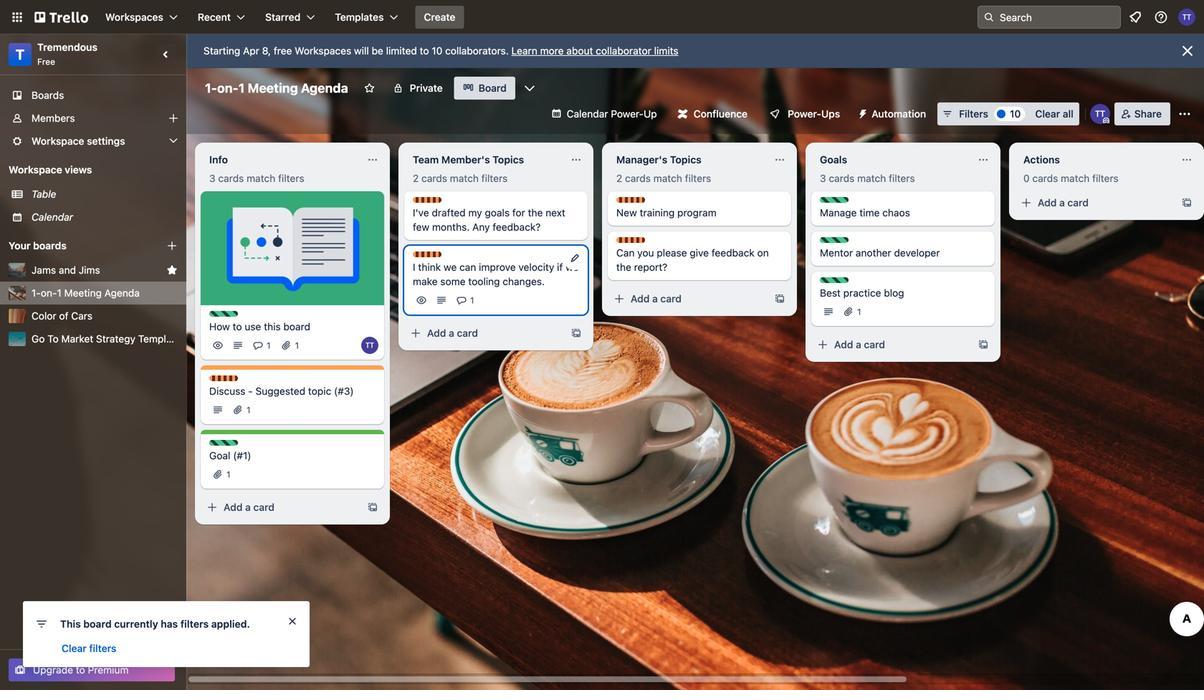 Task type: describe. For each thing, give the bounding box(es) containing it.
best practice blog link
[[820, 286, 987, 300]]

Manager's Topics text field
[[608, 148, 769, 171]]

0 horizontal spatial board
[[83, 618, 112, 630]]

private button
[[384, 77, 451, 100]]

board inside the goal how to use this board
[[284, 321, 310, 333]]

1 vertical spatial 10
[[1010, 108, 1021, 120]]

the inside discuss can you please give feedback on the report?
[[617, 261, 632, 273]]

add a card button for new training program
[[608, 288, 766, 310]]

discuss left -
[[209, 385, 246, 397]]

calendar for calendar
[[32, 211, 73, 223]]

views
[[65, 164, 92, 176]]

add down 0 cards match filters
[[1038, 197, 1057, 209]]

clear filters link
[[62, 642, 116, 656]]

program
[[678, 207, 717, 219]]

upgrade to premium link
[[9, 659, 175, 682]]

3 for info
[[209, 172, 216, 184]]

share button
[[1115, 103, 1171, 125]]

starred button
[[257, 6, 324, 29]]

on
[[758, 247, 769, 259]]

manager's topics
[[617, 154, 702, 166]]

a down (#1)
[[245, 502, 251, 513]]

collaborators.
[[445, 45, 509, 57]]

team member's topics
[[413, 154, 524, 166]]

1 down -
[[247, 405, 251, 415]]

goal for mentor
[[835, 238, 853, 248]]

create from template… image for new training program
[[774, 293, 786, 305]]

board link
[[454, 77, 515, 100]]

filters for goals
[[889, 172, 915, 184]]

0 horizontal spatial agenda
[[104, 287, 140, 299]]

make
[[413, 276, 438, 288]]

0 vertical spatial 10
[[432, 45, 443, 57]]

card for manage time chaos
[[864, 339, 885, 351]]

0 notifications image
[[1127, 9, 1144, 26]]

a for new training program
[[652, 293, 658, 305]]

add a card for i've drafted my goals for the next few months. any feedback?
[[427, 327, 478, 339]]

match for goals
[[858, 172, 886, 184]]

add a card for new training program
[[631, 293, 682, 305]]

more
[[540, 45, 564, 57]]

developer
[[894, 247, 940, 259]]

goals
[[820, 154, 848, 166]]

2 for manager's topics
[[617, 172, 623, 184]]

filters for info
[[278, 172, 304, 184]]

jams
[[32, 264, 56, 276]]

manager's
[[617, 154, 668, 166]]

give
[[690, 247, 709, 259]]

back to home image
[[34, 6, 88, 29]]

few
[[413, 221, 430, 233]]

add down (#1)
[[224, 502, 243, 513]]

discuss for think
[[427, 252, 460, 262]]

to inside the goal how to use this board
[[233, 321, 242, 333]]

t link
[[9, 43, 32, 66]]

cards for team member's topics
[[422, 172, 447, 184]]

match for actions
[[1061, 172, 1090, 184]]

workspace views
[[9, 164, 92, 176]]

clear for clear filters
[[62, 643, 87, 655]]

-
[[248, 385, 253, 397]]

discuss new training program
[[617, 198, 717, 219]]

on- inside text field
[[217, 80, 239, 96]]

currently
[[114, 618, 158, 630]]

agenda inside text field
[[301, 80, 348, 96]]

create from template… image for info
[[367, 502, 379, 513]]

filters inside 'link'
[[89, 643, 116, 655]]

goal how to use this board
[[209, 312, 310, 333]]

1 up color of cars
[[57, 287, 61, 299]]

and
[[59, 264, 76, 276]]

ups
[[822, 108, 840, 120]]

color of cars link
[[32, 309, 178, 323]]

upgrade
[[33, 664, 73, 676]]

best
[[820, 287, 841, 299]]

workspace for workspace settings
[[32, 135, 84, 147]]

Team Member's Topics text field
[[404, 148, 565, 171]]

2 we from the left
[[566, 261, 579, 273]]

2 topics from the left
[[670, 154, 702, 166]]

1-on-1 meeting agenda inside text field
[[205, 80, 348, 96]]

Goals text field
[[812, 148, 972, 171]]

color
[[32, 310, 56, 322]]

card for new training program
[[661, 293, 682, 305]]

i
[[413, 261, 416, 273]]

you
[[638, 247, 654, 259]]

tremendous
[[37, 41, 98, 53]]

all
[[1063, 108, 1074, 120]]

add for new training program
[[631, 293, 650, 305]]

discuss for you
[[631, 238, 663, 248]]

2 cards match filters for topics
[[617, 172, 711, 184]]

free
[[37, 57, 55, 67]]

add board image
[[166, 240, 178, 252]]

discuss for training
[[631, 198, 663, 208]]

this
[[60, 618, 81, 630]]

tremendous free
[[37, 41, 98, 67]]

open information menu image
[[1154, 10, 1169, 24]]

mentor
[[820, 247, 853, 259]]

add a card down (#1)
[[224, 502, 275, 513]]

templates
[[335, 11, 384, 23]]

drafted
[[432, 207, 466, 219]]

training
[[640, 207, 675, 219]]

2 vertical spatial terry turtle (terryturtle) image
[[361, 337, 379, 354]]

template
[[138, 333, 181, 345]]

up
[[644, 108, 657, 120]]

learn more about collaborator limits link
[[512, 45, 679, 57]]

edit card image
[[569, 252, 581, 264]]

suggested
[[256, 385, 305, 397]]

color: orange, title: "discuss" element for you
[[617, 237, 663, 248]]

actions
[[1024, 154, 1060, 166]]

starting
[[204, 45, 240, 57]]

add a card down 0 cards match filters
[[1038, 197, 1089, 209]]

next
[[546, 207, 566, 219]]

boards link
[[0, 84, 186, 107]]

1 power- from the left
[[611, 108, 644, 120]]

discuss for drafted
[[427, 198, 460, 208]]

2 cards match filters for member's
[[413, 172, 508, 184]]

goal for goal
[[224, 441, 242, 451]]

board
[[479, 82, 507, 94]]

a down 0 cards match filters
[[1060, 197, 1065, 209]]

go
[[32, 333, 45, 345]]

i've drafted my goals for the next few months. any feedback? link
[[413, 206, 579, 234]]

meeting inside text field
[[248, 80, 298, 96]]

this board currently has filters applied.
[[60, 618, 250, 630]]

cards for goals
[[829, 172, 855, 184]]

boards
[[32, 89, 64, 101]]

discuss - suggested topic (#3) link
[[209, 384, 376, 399]]

confluence icon image
[[678, 109, 688, 119]]

confluence button
[[669, 103, 756, 125]]

recent
[[198, 11, 231, 23]]

a for i've drafted my goals for the next few months. any feedback?
[[449, 327, 454, 339]]

3 cards match filters for info
[[209, 172, 304, 184]]

workspaces button
[[97, 6, 186, 29]]

filters
[[959, 108, 989, 120]]

1 we from the left
[[444, 261, 457, 273]]

primary element
[[0, 0, 1204, 34]]

create
[[424, 11, 456, 23]]

workspace for workspace views
[[9, 164, 62, 176]]

discuss for -
[[224, 376, 256, 386]]

clear all
[[1036, 108, 1074, 120]]

feedback
[[712, 247, 755, 259]]

search image
[[984, 11, 995, 23]]

0 cards match filters
[[1024, 172, 1119, 184]]

calendar link
[[32, 210, 178, 224]]

recent button
[[189, 6, 254, 29]]

1 down tooling
[[470, 295, 474, 305]]

your boards with 4 items element
[[9, 237, 145, 255]]

add a card button down 0 cards match filters
[[1015, 191, 1173, 214]]

filters for team member's topics
[[482, 172, 508, 184]]

0 horizontal spatial 1-
[[32, 287, 41, 299]]

upgrade to premium
[[33, 664, 129, 676]]



Task type: locate. For each thing, give the bounding box(es) containing it.
color: orange, title: "discuss" element for drafted
[[413, 197, 460, 208]]

2 horizontal spatial to
[[420, 45, 429, 57]]

clear up upgrade to premium
[[62, 643, 87, 655]]

goal for best
[[835, 278, 853, 288]]

color: orange, title: "discuss" element up months.
[[413, 197, 460, 208]]

tremendous link
[[37, 41, 98, 53]]

3 cards match filters up goal manage time chaos
[[820, 172, 915, 184]]

1 down how to use this board link at the top left of page
[[295, 341, 299, 351]]

0 vertical spatial 1-on-1 meeting agenda
[[205, 80, 348, 96]]

color: orange, title: "discuss" element
[[413, 197, 460, 208], [617, 197, 663, 208], [617, 237, 663, 248], [413, 252, 460, 262], [209, 376, 256, 386]]

2 down team
[[413, 172, 419, 184]]

this
[[264, 321, 281, 333]]

add a card button for manage time chaos
[[812, 333, 969, 356]]

power- inside button
[[788, 108, 822, 120]]

cards for manager's topics
[[625, 172, 651, 184]]

1 horizontal spatial meeting
[[248, 80, 298, 96]]

workspaces left will
[[295, 45, 351, 57]]

be
[[372, 45, 383, 57]]

agenda left star or unstar board icon
[[301, 80, 348, 96]]

manage time chaos link
[[820, 206, 987, 220]]

2 for team member's topics
[[413, 172, 419, 184]]

goal mentor another developer
[[820, 238, 940, 259]]

1 horizontal spatial terry turtle (terryturtle) image
[[1090, 104, 1110, 124]]

1 horizontal spatial 1-
[[205, 80, 217, 96]]

go to market strategy template
[[32, 333, 181, 345]]

color: orange, title: "discuss" element down manager's
[[617, 197, 663, 208]]

calendar left up
[[567, 108, 608, 120]]

0 horizontal spatial 1-on-1 meeting agenda
[[32, 287, 140, 299]]

calendar down 'table'
[[32, 211, 73, 223]]

create from template… image for i've drafted my goals for the next few months. any feedback?
[[571, 328, 582, 339]]

0 vertical spatial workspaces
[[105, 11, 163, 23]]

2 3 from the left
[[820, 172, 826, 184]]

1 down this
[[267, 341, 271, 351]]

market
[[61, 333, 93, 345]]

on- down starting
[[217, 80, 239, 96]]

0 vertical spatial create from template… image
[[1182, 197, 1193, 209]]

Info text field
[[201, 148, 361, 171]]

0 horizontal spatial 3
[[209, 172, 216, 184]]

color: green, title: "goal" element
[[820, 197, 853, 208], [820, 237, 853, 248], [820, 277, 853, 288], [209, 311, 242, 322], [209, 440, 242, 451]]

clear inside clear filters 'link'
[[62, 643, 87, 655]]

card for i've drafted my goals for the next few months. any feedback?
[[457, 327, 478, 339]]

3 down info
[[209, 172, 216, 184]]

0 vertical spatial to
[[420, 45, 429, 57]]

power-
[[611, 108, 644, 120], [788, 108, 822, 120]]

match down "member's"
[[450, 172, 479, 184]]

add a card down practice
[[835, 339, 885, 351]]

add a card button for i've drafted my goals for the next few months. any feedback?
[[404, 322, 562, 345]]

topics right "member's"
[[493, 154, 524, 166]]

Actions text field
[[1015, 148, 1176, 171]]

templates button
[[326, 6, 407, 29]]

0 horizontal spatial calendar
[[32, 211, 73, 223]]

1 2 cards match filters from the left
[[413, 172, 508, 184]]

2 cards match filters down manager's topics
[[617, 172, 711, 184]]

0 horizontal spatial to
[[76, 664, 85, 676]]

goal inside goal manage time chaos
[[835, 198, 853, 208]]

discuss i've drafted my goals for the next few months. any feedback?
[[413, 198, 566, 233]]

discuss
[[427, 198, 460, 208], [631, 198, 663, 208], [631, 238, 663, 248], [427, 252, 460, 262], [224, 376, 256, 386], [209, 385, 246, 397]]

1- down starting
[[205, 80, 217, 96]]

show menu image
[[1178, 107, 1192, 121]]

velocity
[[519, 261, 554, 273]]

add a card button down the goal (#1) link
[[201, 496, 358, 519]]

power-ups
[[788, 108, 840, 120]]

cards for actions
[[1033, 172, 1058, 184]]

tooling
[[468, 276, 500, 288]]

we right if
[[566, 261, 579, 273]]

power- up manager's
[[611, 108, 644, 120]]

blog
[[884, 287, 905, 299]]

apr
[[243, 45, 259, 57]]

4 match from the left
[[858, 172, 886, 184]]

match down 'goals' text field
[[858, 172, 886, 184]]

discuss up months.
[[427, 198, 460, 208]]

cards down 'goals'
[[829, 172, 855, 184]]

1 2 from the left
[[413, 172, 419, 184]]

we
[[444, 261, 457, 273], [566, 261, 579, 273]]

1 horizontal spatial topics
[[670, 154, 702, 166]]

add a card for manage time chaos
[[835, 339, 885, 351]]

strategy
[[96, 333, 135, 345]]

a down "report?"
[[652, 293, 658, 305]]

2 match from the left
[[450, 172, 479, 184]]

filters down actions text field
[[1093, 172, 1119, 184]]

add a card button down can you please give feedback on the report? 'link'
[[608, 288, 766, 310]]

board right this
[[284, 321, 310, 333]]

report?
[[634, 261, 668, 273]]

0 horizontal spatial meeting
[[64, 287, 102, 299]]

color: orange, title: "discuss" element down how at the left of page
[[209, 376, 256, 386]]

Board name text field
[[198, 77, 355, 100]]

create from template… image
[[1182, 197, 1193, 209], [978, 339, 989, 351], [367, 502, 379, 513]]

cards down team
[[422, 172, 447, 184]]

your
[[9, 240, 31, 252]]

add down "report?"
[[631, 293, 650, 305]]

color: green, title: "goal" element for best practice blog
[[820, 277, 853, 288]]

on-
[[217, 80, 239, 96], [41, 287, 57, 299]]

alert
[[23, 602, 310, 667]]

cars
[[71, 310, 92, 322]]

1 vertical spatial workspaces
[[295, 45, 351, 57]]

1 horizontal spatial we
[[566, 261, 579, 273]]

a down practice
[[856, 339, 862, 351]]

topics right manager's
[[670, 154, 702, 166]]

color: orange, title: "discuss" element for training
[[617, 197, 663, 208]]

color: orange, title: "discuss" element up make
[[413, 252, 460, 262]]

0 horizontal spatial 2
[[413, 172, 419, 184]]

0 horizontal spatial 3 cards match filters
[[209, 172, 304, 184]]

add for manage time chaos
[[835, 339, 853, 351]]

dismiss flag image
[[287, 616, 298, 627]]

discuss inside discuss i think we can improve velocity if we make some tooling changes.
[[427, 252, 460, 262]]

t
[[16, 46, 25, 63]]

1 cards from the left
[[218, 172, 244, 184]]

1 horizontal spatial to
[[233, 321, 242, 333]]

color: green, title: "goal" element for mentor another developer
[[820, 237, 853, 248]]

think
[[418, 261, 441, 273]]

settings
[[87, 135, 125, 147]]

1 horizontal spatial the
[[617, 261, 632, 273]]

add a card down "report?"
[[631, 293, 682, 305]]

cards down info
[[218, 172, 244, 184]]

1 vertical spatial the
[[617, 261, 632, 273]]

1 down apr at the top left of the page
[[239, 80, 245, 96]]

0 vertical spatial on-
[[217, 80, 239, 96]]

1 horizontal spatial 10
[[1010, 108, 1021, 120]]

goal inside goal best practice blog
[[835, 278, 853, 288]]

goal inside the goal how to use this board
[[224, 312, 242, 322]]

filters down info text box
[[278, 172, 304, 184]]

2 vertical spatial create from template… image
[[367, 502, 379, 513]]

card down practice
[[864, 339, 885, 351]]

1 horizontal spatial 3
[[820, 172, 826, 184]]

calendar power-up link
[[542, 103, 666, 125]]

2 cards match filters down "member's"
[[413, 172, 508, 184]]

card down 0 cards match filters
[[1068, 197, 1089, 209]]

1 vertical spatial agenda
[[104, 287, 140, 299]]

discuss inside discuss i've drafted my goals for the next few months. any feedback?
[[427, 198, 460, 208]]

1 horizontal spatial 2 cards match filters
[[617, 172, 711, 184]]

1 horizontal spatial clear
[[1036, 108, 1061, 120]]

create from template… image for goals
[[978, 339, 989, 351]]

workspace down members
[[32, 135, 84, 147]]

create from template… image
[[774, 293, 786, 305], [571, 328, 582, 339]]

to left use
[[233, 321, 242, 333]]

add
[[1038, 197, 1057, 209], [631, 293, 650, 305], [427, 327, 446, 339], [835, 339, 853, 351], [224, 502, 243, 513]]

power-ups button
[[759, 103, 849, 125]]

topics
[[493, 154, 524, 166], [670, 154, 702, 166]]

we up some
[[444, 261, 457, 273]]

2 vertical spatial to
[[76, 664, 85, 676]]

your boards
[[9, 240, 67, 252]]

create button
[[415, 6, 464, 29]]

card down "report?"
[[661, 293, 682, 305]]

1 horizontal spatial 1-on-1 meeting agenda
[[205, 80, 348, 96]]

1 vertical spatial board
[[83, 618, 112, 630]]

goal
[[835, 198, 853, 208], [835, 238, 853, 248], [835, 278, 853, 288], [224, 312, 242, 322], [224, 441, 242, 451], [209, 450, 230, 462]]

calendar power-up
[[567, 108, 657, 120]]

match for team member's topics
[[450, 172, 479, 184]]

filters down manager's topics text field
[[685, 172, 711, 184]]

1- inside text field
[[205, 80, 217, 96]]

0 horizontal spatial 2 cards match filters
[[413, 172, 508, 184]]

filters for manager's topics
[[685, 172, 711, 184]]

workspace settings
[[32, 135, 125, 147]]

calendar for calendar power-up
[[567, 108, 608, 120]]

1 horizontal spatial 2
[[617, 172, 623, 184]]

any
[[473, 221, 490, 233]]

1 down practice
[[857, 307, 861, 317]]

1 horizontal spatial 3 cards match filters
[[820, 172, 915, 184]]

workspace inside popup button
[[32, 135, 84, 147]]

to
[[47, 333, 59, 345]]

2 3 cards match filters from the left
[[820, 172, 915, 184]]

1 vertical spatial create from template… image
[[571, 328, 582, 339]]

discuss inside discuss can you please give feedback on the report?
[[631, 238, 663, 248]]

2 horizontal spatial terry turtle (terryturtle) image
[[1179, 9, 1196, 26]]

3 down 'goals'
[[820, 172, 826, 184]]

1 vertical spatial meeting
[[64, 287, 102, 299]]

topic
[[308, 385, 331, 397]]

(#1)
[[233, 450, 251, 462]]

1 vertical spatial clear
[[62, 643, 87, 655]]

1-on-1 meeting agenda link
[[32, 286, 178, 300]]

new training program link
[[617, 206, 783, 220]]

about
[[567, 45, 593, 57]]

0 horizontal spatial power-
[[611, 108, 644, 120]]

member's
[[442, 154, 490, 166]]

months.
[[432, 221, 470, 233]]

2
[[413, 172, 419, 184], [617, 172, 623, 184]]

2 down manager's
[[617, 172, 623, 184]]

cards for info
[[218, 172, 244, 184]]

5 cards from the left
[[1033, 172, 1058, 184]]

1 topics from the left
[[493, 154, 524, 166]]

0 horizontal spatial we
[[444, 261, 457, 273]]

filters down team member's topics text field
[[482, 172, 508, 184]]

1 match from the left
[[247, 172, 276, 184]]

add a card down some
[[427, 327, 478, 339]]

card down the goal (#1) link
[[253, 502, 275, 513]]

on- up the color at left
[[41, 287, 57, 299]]

0 horizontal spatial the
[[528, 207, 543, 219]]

add down best on the top right of the page
[[835, 339, 853, 351]]

2 cards match filters
[[413, 172, 508, 184], [617, 172, 711, 184]]

discuss down use
[[224, 376, 256, 386]]

3 match from the left
[[654, 172, 683, 184]]

1 inside text field
[[239, 80, 245, 96]]

3
[[209, 172, 216, 184], [820, 172, 826, 184]]

0 vertical spatial create from template… image
[[774, 293, 786, 305]]

agenda up color of cars link
[[104, 287, 140, 299]]

filters
[[278, 172, 304, 184], [482, 172, 508, 184], [685, 172, 711, 184], [889, 172, 915, 184], [1093, 172, 1119, 184], [181, 618, 209, 630], [89, 643, 116, 655]]

members link
[[0, 107, 186, 130]]

0 vertical spatial terry turtle (terryturtle) image
[[1179, 9, 1196, 26]]

for
[[513, 207, 525, 219]]

starred icon image
[[166, 265, 178, 276]]

to
[[420, 45, 429, 57], [233, 321, 242, 333], [76, 664, 85, 676]]

filters right has
[[181, 618, 209, 630]]

3 for goals
[[820, 172, 826, 184]]

1 horizontal spatial calendar
[[567, 108, 608, 120]]

confluence
[[694, 108, 748, 120]]

customize views image
[[523, 81, 537, 95]]

can
[[460, 261, 476, 273]]

i've
[[413, 207, 429, 219]]

1 horizontal spatial create from template… image
[[774, 293, 786, 305]]

please
[[657, 247, 687, 259]]

workspaces up workspace navigation collapse icon
[[105, 11, 163, 23]]

1-on-1 meeting agenda down free
[[205, 80, 348, 96]]

the down the can
[[617, 261, 632, 273]]

clear inside clear all "button"
[[1036, 108, 1061, 120]]

0 horizontal spatial topics
[[493, 154, 524, 166]]

0 vertical spatial clear
[[1036, 108, 1061, 120]]

0 horizontal spatial create from template… image
[[571, 328, 582, 339]]

workspaces
[[105, 11, 163, 23], [295, 45, 351, 57]]

discuss up "report?"
[[631, 238, 663, 248]]

cards down manager's
[[625, 172, 651, 184]]

1 3 from the left
[[209, 172, 216, 184]]

3 cards match filters down info text box
[[209, 172, 304, 184]]

match down info text box
[[247, 172, 276, 184]]

1 horizontal spatial agenda
[[301, 80, 348, 96]]

automation
[[872, 108, 926, 120]]

1 vertical spatial workspace
[[9, 164, 62, 176]]

0 horizontal spatial terry turtle (terryturtle) image
[[361, 337, 379, 354]]

0 horizontal spatial workspaces
[[105, 11, 163, 23]]

0 horizontal spatial 10
[[432, 45, 443, 57]]

goal best practice blog
[[820, 278, 905, 299]]

calendar
[[567, 108, 608, 120], [32, 211, 73, 223]]

10 left clear all on the top right of the page
[[1010, 108, 1021, 120]]

1 down goal goal (#1) in the left bottom of the page
[[227, 470, 231, 480]]

a
[[1060, 197, 1065, 209], [652, 293, 658, 305], [449, 327, 454, 339], [856, 339, 862, 351], [245, 502, 251, 513]]

discuss discuss - suggested topic (#3)
[[209, 376, 354, 397]]

add down make
[[427, 327, 446, 339]]

1 horizontal spatial power-
[[788, 108, 822, 120]]

add a card button down tooling
[[404, 322, 562, 345]]

0 vertical spatial 1-
[[205, 80, 217, 96]]

clear left all
[[1036, 108, 1061, 120]]

color: green, title: "goal" element for manage time chaos
[[820, 197, 853, 208]]

chaos
[[883, 207, 910, 219]]

clear for clear all
[[1036, 108, 1061, 120]]

the inside discuss i've drafted my goals for the next few months. any feedback?
[[528, 207, 543, 219]]

color of cars
[[32, 310, 92, 322]]

cards
[[218, 172, 244, 184], [422, 172, 447, 184], [625, 172, 651, 184], [829, 172, 855, 184], [1033, 172, 1058, 184]]

terry turtle (terryturtle) image
[[1179, 9, 1196, 26], [1090, 104, 1110, 124], [361, 337, 379, 354]]

1 vertical spatial calendar
[[32, 211, 73, 223]]

boards
[[33, 240, 67, 252]]

2 horizontal spatial create from template… image
[[1182, 197, 1193, 209]]

1 vertical spatial create from template… image
[[978, 339, 989, 351]]

private
[[410, 82, 443, 94]]

board up the clear filters on the bottom of the page
[[83, 618, 112, 630]]

workspaces inside "dropdown button"
[[105, 11, 163, 23]]

1 horizontal spatial on-
[[217, 80, 239, 96]]

add for i've drafted my goals for the next few months. any feedback?
[[427, 327, 446, 339]]

1 vertical spatial 1-on-1 meeting agenda
[[32, 287, 140, 299]]

board
[[284, 321, 310, 333], [83, 618, 112, 630]]

1 3 cards match filters from the left
[[209, 172, 304, 184]]

to inside 'link'
[[76, 664, 85, 676]]

cards right the 0 in the top right of the page
[[1033, 172, 1058, 184]]

1 vertical spatial 1-
[[32, 287, 41, 299]]

2 power- from the left
[[788, 108, 822, 120]]

3 cards match filters for goals
[[820, 172, 915, 184]]

0 vertical spatial board
[[284, 321, 310, 333]]

0 vertical spatial agenda
[[301, 80, 348, 96]]

table link
[[32, 187, 178, 201]]

workspace up 'table'
[[9, 164, 62, 176]]

0 horizontal spatial create from template… image
[[367, 502, 379, 513]]

match down actions text field
[[1061, 172, 1090, 184]]

go to market strategy template link
[[32, 332, 181, 346]]

alert containing this board currently has filters applied.
[[23, 602, 310, 667]]

0 vertical spatial calendar
[[567, 108, 608, 120]]

card down some
[[457, 327, 478, 339]]

2 cards from the left
[[422, 172, 447, 184]]

match for manager's topics
[[654, 172, 683, 184]]

clear
[[1036, 108, 1061, 120], [62, 643, 87, 655]]

to right limited
[[420, 45, 429, 57]]

2 2 cards match filters from the left
[[617, 172, 711, 184]]

1 vertical spatial to
[[233, 321, 242, 333]]

5 match from the left
[[1061, 172, 1090, 184]]

1- down jams
[[32, 287, 41, 299]]

workspace navigation collapse icon image
[[156, 44, 176, 65]]

match down manager's topics
[[654, 172, 683, 184]]

1 vertical spatial on-
[[41, 287, 57, 299]]

1 horizontal spatial board
[[284, 321, 310, 333]]

a for manage time chaos
[[856, 339, 862, 351]]

0 vertical spatial meeting
[[248, 80, 298, 96]]

meeting up cars at the left top of page
[[64, 287, 102, 299]]

goal inside goal mentor another developer
[[835, 238, 853, 248]]

calendar inside "link"
[[32, 211, 73, 223]]

add a card button down blog
[[812, 333, 969, 356]]

free
[[274, 45, 292, 57]]

to down clear filters 'link'
[[76, 664, 85, 676]]

star or unstar board image
[[364, 82, 375, 94]]

discuss inside discuss new training program
[[631, 198, 663, 208]]

0 vertical spatial workspace
[[32, 135, 84, 147]]

2 2 from the left
[[617, 172, 623, 184]]

1 vertical spatial terry turtle (terryturtle) image
[[1090, 104, 1110, 124]]

4 cards from the left
[[829, 172, 855, 184]]

0 vertical spatial the
[[528, 207, 543, 219]]

Search field
[[978, 6, 1121, 29]]

match
[[247, 172, 276, 184], [450, 172, 479, 184], [654, 172, 683, 184], [858, 172, 886, 184], [1061, 172, 1090, 184]]

color: green, title: "goal" element for goal (#1)
[[209, 440, 242, 451]]

0 horizontal spatial clear
[[62, 643, 87, 655]]

discuss up some
[[427, 252, 460, 262]]

match for info
[[247, 172, 276, 184]]

0 horizontal spatial on-
[[41, 287, 57, 299]]

1-on-1 meeting agenda down jims
[[32, 287, 140, 299]]

discuss down manager's
[[631, 198, 663, 208]]

sm image
[[852, 103, 872, 123]]

discuss i think we can improve velocity if we make some tooling changes.
[[413, 252, 579, 288]]

the right for
[[528, 207, 543, 219]]

10 down create button
[[432, 45, 443, 57]]

limited
[[386, 45, 417, 57]]

color: green, title: "goal" element for how to use this board
[[209, 311, 242, 322]]

this member is an admin of this board. image
[[1103, 118, 1110, 124]]

filters up premium
[[89, 643, 116, 655]]

color: orange, title: "discuss" element up "report?"
[[617, 237, 663, 248]]

goal for manage
[[835, 198, 853, 208]]

meeting down 8,
[[248, 80, 298, 96]]

3 cards from the left
[[625, 172, 651, 184]]

filters down 'goals' text field
[[889, 172, 915, 184]]

changes.
[[503, 276, 545, 288]]

goal for how
[[224, 312, 242, 322]]

1 horizontal spatial workspaces
[[295, 45, 351, 57]]

has
[[161, 618, 178, 630]]

jams and jims
[[32, 264, 100, 276]]

filters for actions
[[1093, 172, 1119, 184]]

automation button
[[852, 103, 935, 125]]

some
[[440, 276, 466, 288]]

1 horizontal spatial create from template… image
[[978, 339, 989, 351]]

info
[[209, 154, 228, 166]]

members
[[32, 112, 75, 124]]



Task type: vqa. For each thing, say whether or not it's contained in the screenshot.
bottommost on-
yes



